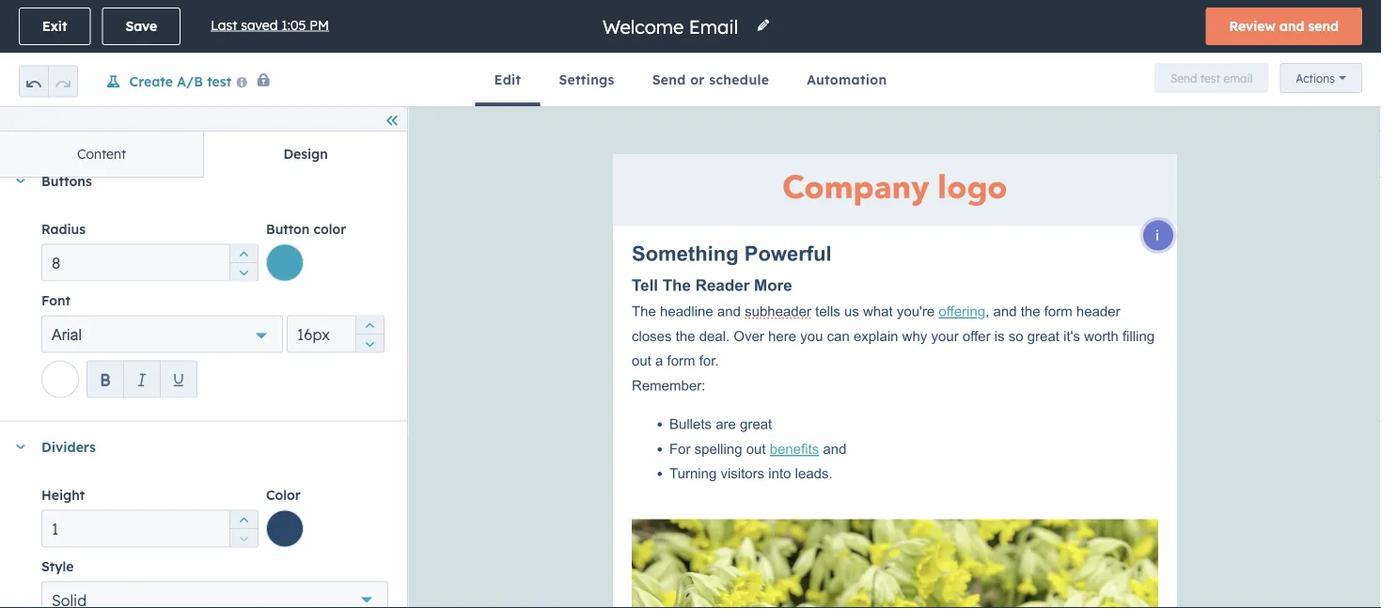 Task type: vqa. For each thing, say whether or not it's contained in the screenshot.
NAVIGATION on the left top of page
yes



Task type: describe. For each thing, give the bounding box(es) containing it.
dividers
[[41, 439, 96, 456]]

review and send button
[[1206, 8, 1362, 45]]

send
[[1308, 18, 1339, 34]]

email
[[1224, 71, 1253, 85]]

font
[[41, 292, 71, 309]]

navigation containing content
[[0, 131, 407, 178]]

group inside height button
[[229, 510, 258, 548]]

save button
[[102, 8, 181, 45]]

design button
[[203, 132, 407, 177]]

exit
[[42, 18, 67, 34]]

color
[[266, 487, 300, 503]]

height
[[41, 487, 85, 503]]

send test email
[[1171, 71, 1253, 85]]

settings
[[559, 71, 615, 88]]

Radius text field
[[41, 244, 259, 282]]

create a/b test
[[129, 73, 231, 89]]

height button
[[41, 477, 259, 548]]

content button
[[0, 132, 203, 177]]

color
[[314, 221, 346, 237]]

design
[[283, 146, 328, 162]]

arial button
[[41, 316, 283, 353]]

radius
[[41, 221, 86, 237]]

send for send or schedule
[[652, 71, 686, 88]]

dividers button
[[0, 422, 388, 473]]

pm
[[310, 17, 329, 33]]

Height text field
[[41, 510, 259, 548]]

last saved 1:05 pm
[[211, 17, 329, 33]]

save
[[125, 18, 157, 34]]



Task type: locate. For each thing, give the bounding box(es) containing it.
saved
[[241, 17, 278, 33]]

None field
[[601, 14, 745, 39]]

send left email
[[1171, 71, 1197, 85]]

create
[[129, 73, 173, 89]]

or
[[690, 71, 705, 88]]

a/b
[[177, 73, 203, 89]]

caret image
[[15, 179, 26, 184]]

send inside button
[[1171, 71, 1197, 85]]

test
[[1200, 71, 1220, 85], [207, 73, 231, 89]]

button
[[266, 221, 310, 237]]

test left email
[[1200, 71, 1220, 85]]

edit link
[[475, 54, 540, 106]]

automation link
[[788, 54, 906, 106]]

review
[[1229, 18, 1276, 34]]

style
[[41, 558, 74, 575]]

send test email button
[[1155, 63, 1269, 93]]

color button
[[266, 477, 312, 548]]

buttons button
[[0, 156, 388, 207]]

None text field
[[287, 316, 385, 353]]

content
[[77, 146, 126, 162]]

group inside radius button
[[229, 244, 258, 282]]

style button
[[41, 548, 388, 608]]

exit button
[[19, 8, 91, 45]]

last
[[211, 17, 237, 33]]

0 horizontal spatial send
[[652, 71, 686, 88]]

send left or
[[652, 71, 686, 88]]

edit
[[494, 71, 521, 88]]

button color
[[266, 221, 346, 237]]

arial
[[52, 327, 82, 344]]

1 horizontal spatial send
[[1171, 71, 1197, 85]]

automation
[[807, 71, 887, 88]]

send or schedule
[[652, 71, 769, 88]]

button color button
[[266, 210, 357, 282]]

radius button
[[41, 210, 259, 282]]

schedule
[[709, 71, 769, 88]]

buttons
[[41, 173, 92, 190]]

1 horizontal spatial test
[[1200, 71, 1220, 85]]

actions
[[1296, 71, 1335, 85]]

send
[[1171, 71, 1197, 85], [652, 71, 686, 88]]

and
[[1280, 18, 1304, 34]]

create a/b test button
[[89, 69, 272, 93], [105, 73, 231, 90]]

send or schedule link
[[633, 54, 788, 106]]

review and send
[[1229, 18, 1339, 34]]

navigation
[[0, 131, 407, 178]]

0 horizontal spatial test
[[207, 73, 231, 89]]

1:05
[[281, 17, 306, 33]]

settings link
[[540, 54, 633, 106]]

caret image
[[15, 445, 26, 450]]

test inside the send test email button
[[1200, 71, 1220, 85]]

test right a/b
[[207, 73, 231, 89]]

group
[[19, 54, 78, 106], [229, 244, 258, 282], [355, 316, 384, 353], [87, 353, 197, 399], [229, 510, 258, 548]]

send for send test email
[[1171, 71, 1197, 85]]

actions button
[[1280, 63, 1362, 93]]



